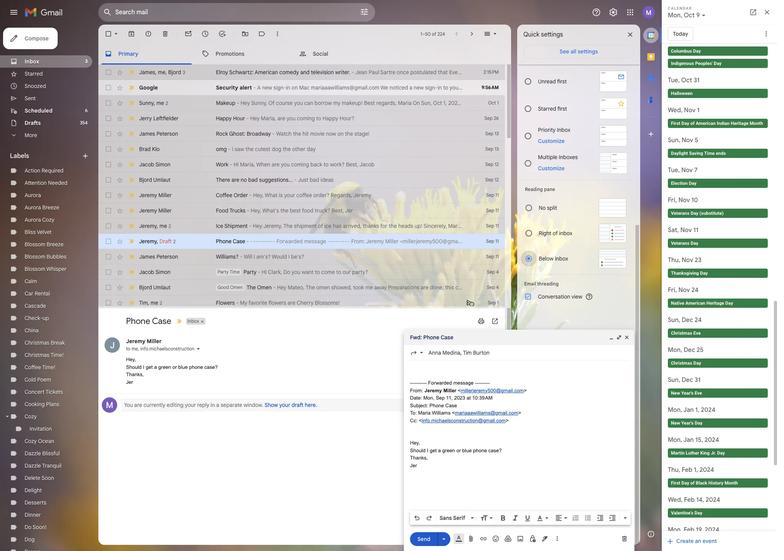 Task type: describe. For each thing, give the bounding box(es) containing it.
to right back
[[324, 161, 329, 168]]

car rental link
[[25, 290, 50, 297]]

get inside the message body text box
[[430, 448, 437, 453]]

tickets
[[46, 389, 63, 395]]

10:39 am inside ---------- forwarded message --------- from: jeremy miller < millerjeremy500@gmail.com > date: mon, sep 11, 2023 at 10:39 am subject: phone case to: maria williams < mariaaawilliams@gmail.com > cc:  < info.michaelsconstruction@ gmail.com >
[[472, 395, 493, 401]]

williams?
[[216, 253, 239, 260]]

aurora for aurora cozy
[[25, 216, 41, 223]]

maria inside phone case main content
[[625, 238, 639, 245]]

velvet
[[37, 229, 52, 236]]

stage!
[[355, 130, 370, 137]]

2 happy from the left
[[323, 115, 338, 122]]

, left info.michaelsconstruction
[[138, 346, 139, 352]]

soon!
[[33, 524, 47, 531]]

draft
[[159, 238, 172, 245]]

phone down tim , me 2
[[126, 316, 150, 326]]

william
[[640, 238, 657, 245]]

reading pane
[[525, 186, 555, 192]]

cozy ocean
[[25, 438, 54, 445]]

1 horizontal spatial best,
[[346, 161, 358, 168]]

0 vertical spatial maria,
[[261, 115, 276, 122]]

settings image
[[609, 8, 618, 17]]

jacob for sep 12
[[139, 161, 154, 168]]

date: inside phone case main content
[[477, 238, 490, 245]]

to right want
[[315, 269, 320, 276]]

50
[[425, 31, 431, 37]]

jacob simon for sep 12
[[139, 161, 171, 168]]

social
[[313, 50, 328, 57]]

calm
[[25, 278, 37, 285]]

blossom for blossom bubbles
[[25, 253, 45, 260]]

should inside phone case main content
[[126, 364, 142, 370]]

more formatting options image
[[621, 514, 629, 522]]

phone inside ---------- forwarded message --------- from: jeremy miller < millerjeremy500@gmail.com > date: mon, sep 11, 2023 at 10:39 am subject: phone case to: maria williams < mariaaawilliams@gmail.com > cc:  < info.michaelsconstruction@ gmail.com >
[[430, 403, 444, 408]]

to left our
[[336, 269, 341, 276]]

are for maria,
[[272, 161, 280, 168]]

case? inside the message body text box
[[488, 448, 502, 453]]

1 happy from the left
[[216, 115, 232, 122]]

starred for starred link
[[25, 70, 43, 77]]

insert emoji ‪(⌘⇧2)‬ image
[[492, 535, 500, 543]]

0 horizontal spatial hi
[[234, 161, 239, 168]]

no
[[241, 176, 247, 183]]

currently
[[144, 402, 165, 409]]

bliss velvet
[[25, 229, 52, 236]]

important according to google magic. switch for williams?
[[128, 253, 135, 261]]

flowers - my favorite flowers are cherry blossoms!
[[216, 299, 340, 306]]

, up jeremy , draft 2
[[157, 222, 158, 229]]

dazzle tranquil
[[25, 462, 62, 469]]

dinner
[[25, 512, 41, 518]]

omg - i saw the cutest dog the other day
[[216, 146, 316, 153]]

1 vertical spatial inbox
[[555, 255, 568, 262]]

brad
[[139, 146, 151, 153]]

american
[[255, 69, 278, 76]]

watch
[[276, 130, 292, 137]]

thanks, inside the message body text box
[[410, 455, 428, 461]]

jer inside the message body text box
[[410, 463, 417, 468]]

sep inside the sep 11, 2023, 10:39 am cell
[[406, 338, 415, 344]]

sunny
[[139, 99, 154, 106]]

up
[[43, 315, 49, 322]]

important according to google magic. switch for flowers
[[128, 299, 135, 307]]

older image
[[468, 30, 476, 38]]

christmas for christmas time!
[[25, 352, 49, 359]]

0 vertical spatial a
[[154, 364, 157, 370]]

2 vertical spatial jeremy miller
[[126, 338, 162, 345]]

delete image
[[161, 30, 169, 38]]

inbox button
[[186, 318, 200, 325]]

11 for jer
[[495, 208, 499, 213]]

snoozed link
[[25, 83, 46, 90]]

the right saw
[[246, 146, 254, 153]]

maria inside ---------- forwarded message --------- from: jeremy miller < millerjeremy500@gmail.com > date: mon, sep 11, 2023 at 10:39 am subject: phone case to: maria williams < mariaaawilliams@gmail.com > cc:  < info.michaelsconstruction@ gmail.com >
[[418, 410, 431, 416]]

aurora cozy link
[[25, 216, 54, 223]]

toggle split pane mode image
[[483, 30, 491, 38]]

party time party - hi clark, do you want to come to our party?
[[218, 269, 368, 276]]

0 vertical spatial <
[[458, 388, 461, 393]]

on
[[338, 130, 344, 137]]

11 row from the top
[[98, 218, 505, 234]]

insert link ‪(⌘k)‬ image
[[480, 535, 487, 543]]

concert
[[25, 389, 44, 395]]

brad klo
[[139, 146, 160, 153]]

Message Body text field
[[410, 364, 628, 509]]

2 horizontal spatial 11,
[[515, 238, 520, 245]]

3 11 from the top
[[495, 223, 499, 229]]

tim inside fwd: phone case "dialog"
[[463, 349, 472, 356]]

0 vertical spatial bjord
[[168, 69, 181, 76]]

insert files using drive image
[[504, 535, 512, 543]]

2 for ice shipment -
[[169, 223, 171, 229]]

desserts
[[25, 499, 46, 506]]

hey, left the what
[[253, 192, 264, 199]]

14 row from the top
[[98, 264, 505, 280]]

5 11 from the top
[[495, 254, 499, 259]]

umlaut for sep 12
[[153, 176, 171, 183]]

miller inside ---------- forwarded message --------- from: jeremy miller < millerjeremy500@gmail.com > date: mon, sep 11, 2023 at 10:39 am subject: phone case to: maria williams < mariaaawilliams@gmail.com > cc:  < info.michaelsconstruction@ gmail.com >
[[443, 388, 456, 393]]

search mail image
[[101, 5, 115, 19]]

or inside the message body text box
[[456, 448, 461, 453]]

security
[[216, 84, 238, 91]]

aurora cozy
[[25, 216, 54, 223]]

gmail image
[[25, 5, 66, 20]]

green inside phone case main content
[[158, 364, 171, 370]]

pop out image
[[616, 334, 622, 341]]

the right dog
[[283, 146, 291, 153]]

phone right fwd:
[[423, 334, 439, 341]]

starred for starred first
[[538, 105, 556, 112]]

anna
[[429, 349, 441, 356]]

millerjeremy500@gmail.com
[[461, 388, 524, 393]]

hey, should i get a green or blue phone case? thanks, jer inside phone case main content
[[126, 357, 218, 385]]

blissful
[[42, 450, 60, 457]]

row containing google
[[98, 80, 505, 95]]

mon, inside ---------- forwarded message --------- from: jeremy miller < millerjeremy500@gmail.com > date: mon, sep 11, 2023 at 10:39 am subject: phone case to: maria williams < mariaaawilliams@gmail.com > cc:  < info.michaelsconstruction@ gmail.com >
[[423, 395, 435, 401]]

see all settings
[[560, 48, 598, 55]]

jeremy miller for food trucks
[[139, 207, 172, 214]]

hey
[[250, 115, 260, 122]]

sep 11 for jeremy
[[486, 192, 499, 198]]

drafts
[[25, 120, 41, 126]]

, up jerry leftfielder
[[154, 99, 155, 106]]

you
[[124, 402, 133, 409]]

do soon! link
[[25, 524, 47, 531]]

sep 12 for work - hi maria, when are you coming back to work? best, jacob
[[485, 161, 499, 167]]

promotions
[[216, 50, 244, 57]]

bubbles
[[47, 253, 66, 260]]

11 for jeremy
[[495, 192, 499, 198]]

support image
[[592, 8, 601, 17]]

, up google
[[155, 69, 157, 76]]

priority inbox
[[538, 126, 570, 133]]

advanced search options image
[[357, 4, 372, 20]]

main menu image
[[9, 8, 18, 17]]

the left best
[[280, 207, 289, 214]]

will
[[244, 253, 252, 260]]

no split
[[539, 204, 557, 211]]

dazzle for dazzle tranquil
[[25, 462, 41, 469]]

dazzle blissful link
[[25, 450, 60, 457]]

a inside the message body text box
[[438, 448, 441, 453]]

blossoms!
[[315, 299, 340, 306]]

forwarded inside phone case main content
[[277, 238, 303, 245]]

serif
[[453, 515, 465, 522]]

china
[[25, 327, 39, 334]]

bulleted list ‪(⌘⇧8)‬ image
[[584, 514, 592, 522]]

3 inside james , me , bjord 3
[[183, 69, 185, 75]]

cozy for the cozy link
[[25, 413, 37, 420]]

should inside the message body text box
[[410, 448, 426, 453]]

required
[[42, 167, 64, 174]]

has scheduled message image
[[467, 299, 474, 307]]

more send options image
[[440, 535, 448, 543]]

settings inside button
[[578, 48, 598, 55]]

3 inside labels navigation
[[85, 58, 88, 64]]

important according to google magic. switch for omg
[[128, 145, 135, 153]]

insert photo image
[[517, 535, 524, 543]]

dazzle tranquil link
[[25, 462, 62, 469]]

cascade link
[[25, 302, 46, 309]]

james peterson for williams?
[[139, 253, 178, 260]]

invitation link
[[30, 425, 52, 432]]

subject: inside phone case main content
[[565, 238, 585, 245]]

cascade
[[25, 302, 46, 309]]

, down the primary tab
[[165, 69, 167, 76]]

james peterson for rock ghost: broadway
[[139, 130, 178, 137]]

0 vertical spatial 1
[[420, 31, 422, 37]]

row containing brad klo
[[98, 141, 505, 157]]

action required
[[25, 167, 64, 174]]

0 horizontal spatial <
[[419, 418, 422, 423]]

show your draft here. link
[[265, 402, 317, 409]]

11, inside cell
[[416, 338, 420, 344]]

2 horizontal spatial >
[[524, 388, 527, 393]]

omg
[[216, 146, 227, 153]]

attach files image
[[467, 535, 475, 543]]

undo ‪(⌘z)‬ image
[[413, 514, 421, 522]]

1 for makeup -
[[497, 100, 499, 106]]

time! for christmas time!
[[50, 352, 64, 359]]

0 vertical spatial inbox
[[559, 230, 572, 237]]

5 sep 11 from the top
[[486, 254, 499, 259]]

hey, inside the message body text box
[[410, 440, 420, 446]]

phone right am
[[586, 238, 602, 245]]

coffee for coffee time!
[[25, 364, 41, 371]]

draft
[[292, 402, 303, 409]]

clark,
[[268, 269, 282, 276]]

snooze image
[[201, 30, 209, 38]]

of inside phone case main content
[[432, 31, 436, 37]]

do inside labels navigation
[[25, 524, 31, 531]]

1 horizontal spatial hi
[[262, 269, 267, 276]]

bjord for sep 12
[[139, 176, 152, 183]]

sep 4 for -
[[487, 284, 499, 290]]

me for james
[[158, 69, 165, 76]]

1 horizontal spatial omen
[[257, 284, 272, 291]]

coffee order - hey, what is your coffee order? regards, jeremy
[[216, 192, 371, 199]]

discard draft ‪(⌘⇧d)‬ image
[[621, 535, 628, 543]]

first for unread first
[[557, 78, 567, 85]]

alert
[[240, 84, 252, 91]]

, inside fwd: phone case "dialog"
[[460, 349, 462, 356]]

customize button for multiple
[[533, 164, 569, 173]]

phone up williams?
[[216, 238, 232, 245]]

work
[[216, 161, 228, 168]]

your left reply
[[185, 402, 196, 409]]

me for jeremy
[[159, 222, 167, 229]]

side panel section
[[640, 25, 662, 545]]

jacob simon for sep 4
[[139, 269, 171, 276]]

hey, left what's
[[251, 207, 261, 214]]

formatting options toolbar
[[410, 511, 631, 525]]

10 row from the top
[[98, 203, 505, 218]]

rock
[[216, 130, 228, 137]]

1 vertical spatial jer
[[126, 379, 133, 385]]

hit
[[303, 130, 309, 137]]

sep 11 for -
[[486, 238, 499, 244]]

your right is
[[284, 192, 295, 199]]

sent
[[25, 95, 36, 102]]

the right on
[[345, 130, 353, 137]]

2 vertical spatial you
[[292, 269, 300, 276]]

snoozed
[[25, 83, 46, 90]]

8 row from the top
[[98, 172, 505, 188]]

are right you
[[134, 402, 142, 409]]

labels navigation
[[0, 25, 98, 551]]

regards,
[[331, 192, 352, 199]]

all
[[571, 48, 576, 55]]

the left hit
[[293, 130, 301, 137]]

important according to google magic. switch for work
[[128, 161, 135, 168]]

2 horizontal spatial inbox
[[557, 126, 570, 133]]

party inside party time party - hi clark, do you want to come to our party?
[[218, 269, 229, 275]]

reading pane element
[[525, 186, 626, 192]]

more image
[[274, 30, 281, 38]]

my
[[240, 299, 247, 306]]

1 vertical spatial of
[[553, 230, 558, 237]]

food
[[216, 207, 228, 214]]

threading
[[537, 281, 559, 287]]

1 vertical spatial <
[[452, 410, 455, 416]]

are left no
[[231, 176, 239, 183]]

to down phone case
[[126, 346, 130, 352]]

info.michaelsconstruction@
[[422, 418, 483, 423]]

1 50 of 224
[[420, 31, 445, 37]]

delight link
[[25, 487, 42, 494]]

christmas for christmas break
[[25, 339, 49, 346]]

send
[[417, 536, 430, 542]]

blossom for blossom breeze
[[25, 241, 45, 248]]

omen inside "good omen the omen -"
[[230, 284, 243, 290]]

2 for makeup -
[[166, 100, 168, 106]]

quick settings element
[[523, 31, 563, 45]]

attention needed link
[[25, 179, 67, 186]]

am's?
[[256, 253, 271, 260]]

2023 inside ---------- forwarded message --------- from: jeremy miller < millerjeremy500@gmail.com > date: mon, sep 11, 2023 at 10:39 am subject: phone case to: maria williams < mariaaawilliams@gmail.com > cc:  < info.michaelsconstruction@ gmail.com >
[[454, 395, 465, 401]]

tab list inside phone case main content
[[98, 43, 511, 65]]

1 horizontal spatial party
[[244, 269, 257, 276]]

move to image
[[241, 30, 249, 38]]

makeup
[[216, 100, 235, 106]]

there are no bad suggestions... - just bad ideas
[[216, 176, 334, 183]]

10:39
[[542, 238, 555, 245]]

4 for hi
[[496, 269, 499, 275]]

row containing tim
[[98, 295, 505, 311]]

blossom whisper
[[25, 266, 67, 272]]

jacob right work? at the top left of the page
[[359, 161, 375, 168]]

important according to google magic. switch for there are no bad suggestions...
[[128, 176, 135, 184]]



Task type: vqa. For each thing, say whether or not it's contained in the screenshot.


Task type: locate. For each thing, give the bounding box(es) containing it.
be's?
[[291, 253, 304, 260]]

broadway
[[247, 130, 271, 137]]

sep 11, 2023, 10:39 am cell
[[406, 338, 453, 345]]

2 james from the top
[[139, 130, 155, 137]]

1 sep 11 from the top
[[486, 192, 499, 198]]

you are currently editing your reply in a separate window. show your draft here.
[[124, 402, 317, 409]]

type of response image
[[410, 349, 418, 357]]

0 vertical spatial at
[[535, 238, 540, 245]]

case? inside phone case main content
[[204, 364, 218, 370]]

2 vertical spatial blossom
[[25, 266, 45, 272]]

12 row from the top
[[98, 234, 657, 249]]

primary tab
[[98, 43, 195, 65]]

quick
[[523, 31, 539, 38]]

1 vertical spatial inbox
[[557, 126, 570, 133]]

james peterson down jeremy , draft 2
[[139, 253, 178, 260]]

should down to me , info.michaelsconstruction
[[126, 364, 142, 370]]

0 vertical spatial case?
[[204, 364, 218, 370]]

desserts link
[[25, 499, 46, 506]]

simon for sep 12
[[155, 161, 171, 168]]

1 horizontal spatial >
[[518, 410, 521, 416]]

2 12 from the top
[[495, 177, 499, 183]]

sep inside ---------- forwarded message --------- from: jeremy miller < millerjeremy500@gmail.com > date: mon, sep 11, 2023 at 10:39 am subject: phone case to: maria williams < mariaaawilliams@gmail.com > cc:  < info.michaelsconstruction@ gmail.com >
[[436, 395, 445, 401]]

bold ‪(⌘b)‬ image
[[499, 514, 507, 522]]

thanks, inside phone case main content
[[126, 372, 144, 378]]

email threading element
[[524, 281, 627, 287]]

primary
[[118, 50, 138, 57]]

jacob simon up tim , me 2
[[139, 269, 171, 276]]

coffee time! link
[[25, 364, 55, 371]]

umlaut for sep 4
[[153, 284, 171, 291]]

row up cherry
[[98, 280, 505, 295]]

0 vertical spatial thanks,
[[126, 372, 144, 378]]

0 vertical spatial james
[[139, 69, 155, 76]]

0 horizontal spatial tim
[[139, 299, 148, 306]]

coming for to
[[297, 115, 315, 122]]

4 row from the top
[[98, 111, 505, 126]]

want
[[302, 269, 314, 276]]

3 aurora from the top
[[25, 216, 41, 223]]

omen right good
[[230, 284, 243, 290]]

0 vertical spatial coming
[[297, 115, 315, 122]]

below
[[539, 255, 554, 262]]

0 horizontal spatial best,
[[332, 207, 344, 214]]

2 right draft
[[173, 238, 176, 244]]

should down cc:
[[410, 448, 426, 453]]

bjord umlaut up tim , me 2
[[139, 284, 171, 291]]

phone case main content
[[98, 25, 657, 551]]

your left draft
[[279, 402, 290, 409]]

12 for there are no bad suggestions... - just bad ideas
[[495, 177, 499, 183]]

subject: up cc:
[[410, 403, 428, 408]]

promotions tab
[[196, 43, 292, 65]]

2 inside tim , me 2
[[160, 300, 162, 306]]

important according to google magic. switch for food trucks
[[128, 207, 135, 214]]

2 blossom from the top
[[25, 253, 45, 260]]

or down info.michaelsconstruction@
[[456, 448, 461, 453]]

0 horizontal spatial blue
[[178, 364, 188, 370]]

coffee up cold
[[25, 364, 41, 371]]

do left 'soon!'
[[25, 524, 31, 531]]

1 horizontal spatial happy
[[323, 115, 338, 122]]

sep 12
[[485, 161, 499, 167], [485, 177, 499, 183]]

coffee
[[216, 192, 232, 199], [25, 364, 41, 371]]

3 sep 11 from the top
[[486, 223, 499, 229]]

important according to google magic. switch for coffee order
[[128, 191, 135, 199]]

0 vertical spatial time!
[[50, 352, 64, 359]]

sep 11 for jer
[[486, 208, 499, 213]]

11 for -
[[495, 238, 499, 244]]

2 james peterson from the top
[[139, 253, 178, 260]]

2 customize button from the top
[[533, 164, 569, 173]]

jacob
[[139, 161, 154, 168], [359, 161, 375, 168], [139, 269, 154, 276]]

time! for coffee time!
[[42, 364, 55, 371]]

inbox
[[25, 58, 39, 65], [557, 126, 570, 133], [187, 318, 199, 324]]

coffee inside labels navigation
[[25, 364, 41, 371]]

to: inside row
[[617, 238, 624, 245]]

coffee inside phone case main content
[[216, 192, 232, 199]]

0 vertical spatial do
[[283, 269, 290, 276]]

peterson down draft
[[157, 253, 178, 260]]

close image
[[624, 334, 630, 341]]

blossom down bliss velvet link
[[25, 241, 45, 248]]

important according to google magic. switch
[[128, 145, 135, 153], [128, 161, 135, 168], [128, 176, 135, 184], [128, 191, 135, 199], [128, 207, 135, 214], [128, 222, 135, 230], [128, 238, 135, 245], [128, 253, 135, 261], [128, 268, 135, 276], [128, 284, 135, 291], [128, 299, 135, 307], [175, 318, 183, 325]]

when
[[256, 161, 270, 168]]

1 vertical spatial 2023
[[454, 395, 465, 401]]

best, right work? at the top left of the page
[[346, 161, 358, 168]]

me up draft
[[159, 222, 167, 229]]

makeup -
[[216, 100, 241, 106]]

1 vertical spatial starred
[[538, 105, 556, 112]]

social tab
[[293, 43, 390, 65]]

0 vertical spatial >
[[524, 388, 527, 393]]

blossom up calm
[[25, 266, 45, 272]]

report spam image
[[145, 30, 152, 38]]

0 vertical spatial 12
[[495, 161, 499, 167]]

dog
[[25, 536, 35, 543]]

aurora down attention
[[25, 192, 41, 199]]

1 horizontal spatial maria
[[625, 238, 639, 245]]

1 right has scheduled message image
[[497, 300, 499, 306]]

are for hey
[[277, 115, 285, 122]]

me for tim
[[151, 299, 158, 306]]

blossom bubbles
[[25, 253, 66, 260]]

1 dazzle from the top
[[25, 450, 41, 457]]

christmas break link
[[25, 339, 65, 346]]

10:39 am
[[434, 338, 453, 344], [472, 395, 493, 401]]

row down and
[[98, 80, 505, 95]]

important according to google magic. switch for phone case
[[128, 238, 135, 245]]

0 vertical spatial 10:39 am
[[434, 338, 453, 344]]

15 row from the top
[[98, 280, 505, 295]]

split
[[547, 204, 557, 211]]

inbox for inbox link
[[25, 58, 39, 65]]

1 13 from the top
[[495, 131, 499, 136]]

from: inside ---------- forwarded message --------- from: jeremy miller < millerjeremy500@gmail.com > date: mon, sep 11, 2023 at 10:39 am subject: phone case to: maria williams < mariaaawilliams@gmail.com > cc:  < info.michaelsconstruction@ gmail.com >
[[410, 388, 423, 393]]

1 for flowers - my favorite flowers are cherry blossoms!
[[497, 300, 499, 306]]

of right 50
[[432, 31, 436, 37]]

coffee for coffee order - hey, what is your coffee order? regards, jeremy
[[216, 192, 232, 199]]

2 inside jeremy , me 2
[[169, 223, 171, 229]]

2 4 from the top
[[496, 284, 499, 290]]

2 vertical spatial 11,
[[446, 395, 453, 401]]

right
[[539, 230, 551, 237]]

tranquil
[[42, 462, 62, 469]]

2 for phone case - ---------- forwarded message --------- from: jeremy miller <millerjeremy500@gmail.com> date: mon, sep 11, 2023 at 10:39 am subject: phone case to: maria william
[[173, 238, 176, 244]]

italic ‪(⌘i)‬ image
[[512, 514, 519, 522]]

bjord umlaut for sep 12
[[139, 176, 171, 183]]

a down info.michaelsconstruction@
[[438, 448, 441, 453]]

2 sep 13 from the top
[[485, 146, 499, 152]]

i inside the message body text box
[[427, 448, 428, 453]]

1 horizontal spatial to:
[[617, 238, 624, 245]]

are
[[277, 115, 285, 122], [272, 161, 280, 168], [231, 176, 239, 183], [288, 299, 295, 306], [134, 402, 142, 409]]

jeremy miller for coffee order
[[139, 192, 172, 199]]

separate
[[221, 402, 242, 409]]

1 vertical spatial maria,
[[240, 161, 255, 168]]

0 vertical spatial should
[[126, 364, 142, 370]]

tab list
[[640, 25, 662, 523], [98, 43, 511, 65]]

row containing sunny
[[98, 95, 505, 111]]

0 vertical spatial christmas
[[25, 339, 49, 346]]

at inside phone case main content
[[535, 238, 540, 245]]

row up coffee
[[98, 172, 505, 188]]

sep 4 for hi
[[487, 269, 499, 275]]

<millerjeremy500@gmail.com>
[[400, 238, 475, 245]]

0 vertical spatial settings
[[541, 31, 563, 38]]

0 vertical spatial sep 4
[[487, 269, 499, 275]]

0 vertical spatial green
[[158, 364, 171, 370]]

jacob simon
[[139, 161, 171, 168], [139, 269, 171, 276]]

breeze for blossom breeze
[[47, 241, 64, 248]]

0 horizontal spatial case?
[[204, 364, 218, 370]]

party left time at the top of the page
[[218, 269, 229, 275]]

cooking
[[25, 401, 45, 408]]

0 horizontal spatial maria
[[418, 410, 431, 416]]

tim up phone case
[[139, 299, 148, 306]]

you for when
[[281, 161, 290, 168]]

subject: inside ---------- forwarded message --------- from: jeremy miller < millerjeremy500@gmail.com > date: mon, sep 11, 2023 at 10:39 am subject: phone case to: maria williams < mariaaawilliams@gmail.com > cc:  < info.michaelsconstruction@ gmail.com >
[[410, 403, 428, 408]]

ideas
[[321, 176, 334, 183]]

0 vertical spatial james peterson
[[139, 130, 178, 137]]

phone up williams
[[430, 403, 444, 408]]

2023 inside phone case main content
[[522, 238, 534, 245]]

dog link
[[25, 536, 35, 543]]

customize for multiple
[[538, 165, 565, 172]]

concert tickets
[[25, 389, 63, 395]]

1 vertical spatial aurora
[[25, 204, 41, 211]]

labels
[[10, 152, 29, 160]]

10:39 am inside cell
[[434, 338, 453, 344]]

bad right just
[[310, 176, 319, 183]]

blossom
[[25, 241, 45, 248], [25, 253, 45, 260], [25, 266, 45, 272]]

at inside ---------- forwarded message --------- from: jeremy miller < millerjeremy500@gmail.com > date: mon, sep 11, 2023 at 10:39 am subject: phone case to: maria williams < mariaaawilliams@gmail.com > cc:  < info.michaelsconstruction@ gmail.com >
[[467, 395, 471, 401]]

2 customize from the top
[[538, 165, 565, 172]]

underline ‪(⌘u)‬ image
[[524, 515, 532, 522]]

breeze up 'bubbles'
[[47, 241, 64, 248]]

you up rock ghost: broadway - watch the hit movie now on the stage! on the left of page
[[287, 115, 296, 122]]

happy up now
[[323, 115, 338, 122]]

1 vertical spatial dazzle
[[25, 462, 41, 469]]

james peterson down jerry leftfielder
[[139, 130, 178, 137]]

dazzle for dazzle blissful
[[25, 450, 41, 457]]

tab list containing primary
[[98, 43, 511, 65]]

labels image
[[258, 30, 266, 38]]

hey, should i get a green or blue phone case? thanks, jer down info.michaelsconstruction
[[126, 357, 218, 385]]

2023 left 10:39
[[522, 238, 534, 245]]

row
[[98, 65, 505, 80], [98, 80, 505, 95], [98, 95, 505, 111], [98, 111, 505, 126], [98, 126, 505, 141], [98, 141, 505, 157], [98, 157, 505, 172], [98, 172, 505, 188], [98, 188, 505, 203], [98, 203, 505, 218], [98, 218, 505, 234], [98, 234, 657, 249], [98, 249, 505, 264], [98, 264, 505, 280], [98, 280, 505, 295], [98, 295, 505, 311]]

1 horizontal spatial should
[[410, 448, 426, 453]]

phone inside main content
[[189, 364, 203, 370]]

aurora for aurora link
[[25, 192, 41, 199]]

1 vertical spatial from:
[[410, 388, 423, 393]]

1 vertical spatial >
[[518, 410, 521, 416]]

2 row from the top
[[98, 80, 505, 95]]

email threading
[[524, 281, 559, 287]]

,
[[155, 69, 157, 76], [165, 69, 167, 76], [154, 99, 155, 106], [157, 222, 158, 229], [157, 238, 158, 245], [148, 299, 149, 306], [138, 346, 139, 352], [460, 349, 462, 356]]

1 12 from the top
[[495, 161, 499, 167]]

truck?
[[315, 207, 330, 214]]

phone inside the message body text box
[[473, 448, 487, 453]]

1 horizontal spatial of
[[553, 230, 558, 237]]

cold poem link
[[25, 376, 51, 383]]

2 dazzle from the top
[[25, 462, 41, 469]]

unread
[[538, 78, 556, 85]]

0 horizontal spatial 3
[[85, 58, 88, 64]]

1 horizontal spatial at
[[535, 238, 540, 245]]

1 11 from the top
[[495, 192, 499, 198]]

2 13 from the top
[[495, 146, 499, 152]]

1 vertical spatial blue
[[462, 448, 472, 453]]

starred up snoozed
[[25, 70, 43, 77]]

4 for -
[[496, 284, 499, 290]]

0 vertical spatial to:
[[617, 238, 624, 245]]

add to tasks image
[[218, 30, 226, 38]]

1 james peterson from the top
[[139, 130, 178, 137]]

1 horizontal spatial jer
[[345, 207, 353, 214]]

reply
[[197, 402, 209, 409]]

blue inside the message body text box
[[462, 448, 472, 453]]

toggle confidential mode image
[[529, 535, 537, 543]]

car rental
[[25, 290, 50, 297]]

quick settings
[[523, 31, 563, 38]]

1 customize from the top
[[538, 137, 565, 144]]

green down info.michaelsconstruction
[[158, 364, 171, 370]]

16 row from the top
[[98, 295, 505, 311]]

6 row from the top
[[98, 141, 505, 157]]

jacob for sep 4
[[139, 269, 154, 276]]

1 horizontal spatial message
[[453, 380, 474, 386]]

tim left burton
[[463, 349, 472, 356]]

email
[[524, 281, 536, 287]]

0 vertical spatial hey, should i get a green or blue phone case? thanks, jer
[[126, 357, 218, 385]]

row up the happy hour - hey maria, are you coming to happy hour?
[[98, 95, 505, 111]]

redo ‪(⌘y)‬ image
[[425, 514, 433, 522]]

blossom whisper link
[[25, 266, 67, 272]]

there
[[216, 176, 230, 183]]

me right sunny
[[157, 99, 164, 106]]

0 vertical spatial jeremy miller
[[139, 192, 172, 199]]

1 vertical spatial date:
[[410, 395, 422, 401]]

message
[[304, 238, 326, 245], [453, 380, 474, 386]]

case? up in
[[204, 364, 218, 370]]

1 sep 12 from the top
[[485, 161, 499, 167]]

blossom down "blossom breeze" link
[[25, 253, 45, 260]]

are for favorite
[[288, 299, 295, 306]]

row up the other
[[98, 126, 505, 141]]

hi right work
[[234, 161, 239, 168]]

coming for back
[[291, 161, 309, 168]]

tim inside phone case main content
[[139, 299, 148, 306]]

2 aurora from the top
[[25, 204, 41, 211]]

or inside phone case main content
[[172, 364, 177, 370]]

0 vertical spatial tim
[[139, 299, 148, 306]]

row down social
[[98, 65, 505, 80]]

message down truck?
[[304, 238, 326, 245]]

get inside phone case main content
[[146, 364, 153, 370]]

3 james from the top
[[139, 253, 155, 260]]

11,
[[515, 238, 520, 245], [416, 338, 420, 344], [446, 395, 453, 401]]

of
[[432, 31, 436, 37], [553, 230, 558, 237]]

aurora for aurora breeze
[[25, 204, 41, 211]]

2 umlaut from the top
[[153, 284, 171, 291]]

sans serif option
[[438, 514, 469, 522]]

first for starred first
[[557, 105, 567, 112]]

maria, right hey
[[261, 115, 276, 122]]

customize button for priority
[[533, 136, 569, 145]]

jeremy inside ---------- forwarded message --------- from: jeremy miller < millerjeremy500@gmail.com > date: mon, sep 11, 2023 at 10:39 am subject: phone case to: maria williams < mariaaawilliams@gmail.com > cc:  < info.michaelsconstruction@ gmail.com >
[[425, 388, 442, 393]]

jeremy , me 2
[[139, 222, 171, 229]]

party right time at the top of the page
[[244, 269, 257, 276]]

1 jacob simon from the top
[[139, 161, 171, 168]]

starred inside labels navigation
[[25, 70, 43, 77]]

i
[[232, 146, 233, 153]]

2 jacob simon from the top
[[139, 269, 171, 276]]

time! down christmas time! link
[[42, 364, 55, 371]]

1 horizontal spatial do
[[283, 269, 290, 276]]

first right unread on the right
[[557, 78, 567, 85]]

insert signature image
[[541, 535, 549, 543]]

2 up phone case
[[160, 300, 162, 306]]

do inside phone case main content
[[283, 269, 290, 276]]

customize button down multiple
[[533, 164, 569, 173]]

phone down info.michaelsconstruction
[[189, 364, 203, 370]]

starred first
[[538, 105, 567, 112]]

sep 11, 2023, 10:39 am
[[406, 338, 453, 344]]

1 vertical spatial tim
[[463, 349, 472, 356]]

0 vertical spatial forwarded
[[277, 238, 303, 245]]

0 vertical spatial sep 13
[[485, 131, 499, 136]]

0 horizontal spatial happy
[[216, 115, 232, 122]]

None checkbox
[[105, 30, 112, 38], [105, 68, 112, 76], [105, 99, 112, 107], [105, 30, 112, 38], [105, 68, 112, 76], [105, 99, 112, 107]]

inbox inside button
[[187, 318, 199, 324]]

message inside phone case main content
[[304, 238, 326, 245]]

inbox up info.michaelsconstruction
[[187, 318, 199, 324]]

blue down info.michaelsconstruction
[[178, 364, 188, 370]]

numbered list ‪(⌘⇧7)‬ image
[[572, 514, 580, 522]]

forwarded inside ---------- forwarded message --------- from: jeremy miller < millerjeremy500@gmail.com > date: mon, sep 11, 2023 at 10:39 am subject: phone case to: maria williams < mariaaawilliams@gmail.com > cc:  < info.michaelsconstruction@ gmail.com >
[[428, 380, 452, 386]]

1 bad from the left
[[248, 176, 258, 183]]

get down info.michaelsconstruction@
[[430, 448, 437, 453]]

or down info.michaelsconstruction
[[172, 364, 177, 370]]

3 row from the top
[[98, 95, 505, 111]]

inbox inside labels navigation
[[25, 58, 39, 65]]

1 right "oct"
[[497, 100, 499, 106]]

break
[[51, 339, 65, 346]]

forwarded up be's?
[[277, 238, 303, 245]]

archive image
[[128, 30, 135, 38]]

simon for sep 4
[[155, 269, 171, 276]]

cozy up velvet
[[42, 216, 54, 223]]

comedy
[[279, 69, 299, 76]]

row containing jerry leftfielder
[[98, 111, 505, 126]]

aurora up bliss
[[25, 216, 41, 223]]

good omen the omen -
[[218, 284, 277, 291]]

0 horizontal spatial message
[[304, 238, 326, 245]]

breeze for aurora breeze
[[42, 204, 59, 211]]

11, left '2023,'
[[416, 338, 420, 344]]

1 bjord umlaut from the top
[[139, 176, 171, 183]]

2 simon from the top
[[155, 269, 171, 276]]

mon, inside phone case main content
[[491, 238, 503, 245]]

None checkbox
[[105, 84, 112, 91], [105, 115, 112, 122], [105, 130, 112, 138], [105, 84, 112, 91], [105, 115, 112, 122], [105, 130, 112, 138]]

0 vertical spatial of
[[432, 31, 436, 37]]

1 vertical spatial forwarded
[[428, 380, 452, 386]]

from: inside phone case main content
[[351, 238, 365, 245]]

1 james from the top
[[139, 69, 155, 76]]

1 umlaut from the top
[[153, 176, 171, 183]]

fwd: phone case
[[410, 334, 453, 341]]

1 sep 13 from the top
[[485, 131, 499, 136]]

row up party?
[[98, 234, 657, 249]]

date: inside ---------- forwarded message --------- from: jeremy miller < millerjeremy500@gmail.com > date: mon, sep 11, 2023 at 10:39 am subject: phone case to: maria williams < mariaaawilliams@gmail.com > cc:  < info.michaelsconstruction@ gmail.com >
[[410, 395, 422, 401]]

1 vertical spatial sep 4
[[487, 284, 499, 290]]

you for maria,
[[287, 115, 296, 122]]

1 row from the top
[[98, 65, 505, 80]]

peterson down 'leftfielder'
[[157, 130, 178, 137]]

1 simon from the top
[[155, 161, 171, 168]]

None search field
[[98, 3, 375, 22]]

to: inside ---------- forwarded message --------- from: jeremy miller < millerjeremy500@gmail.com > date: mon, sep 11, 2023 at 10:39 am subject: phone case to: maria williams < mariaaawilliams@gmail.com > cc:  < info.michaelsconstruction@ gmail.com >
[[410, 410, 417, 416]]

christmas time! link
[[25, 352, 64, 359]]

0 horizontal spatial >
[[506, 418, 509, 423]]

2 inside sunny , me 2
[[166, 100, 168, 106]]

0 vertical spatial 4
[[496, 269, 499, 275]]

indent less ‪(⌘[)‬ image
[[596, 514, 604, 522]]

12 for work - hi maria, when are you coming back to work? best, jacob
[[495, 161, 499, 167]]

1 4 from the top
[[496, 269, 499, 275]]

attention needed
[[25, 179, 67, 186]]

a down to me , info.michaelsconstruction
[[154, 364, 157, 370]]

cozy for cozy ocean
[[25, 438, 37, 445]]

1 vertical spatial best,
[[332, 207, 344, 214]]

0 vertical spatial simon
[[155, 161, 171, 168]]

2 up 'leftfielder'
[[166, 100, 168, 106]]

2 bjord umlaut from the top
[[139, 284, 171, 291]]

2 11 from the top
[[495, 208, 499, 213]]

2 sep 4 from the top
[[487, 284, 499, 290]]

0 vertical spatial jacob simon
[[139, 161, 171, 168]]

message inside ---------- forwarded message --------- from: jeremy miller < millerjeremy500@gmail.com > date: mon, sep 11, 2023 at 10:39 am subject: phone case to: maria williams < mariaaawilliams@gmail.com > cc:  < info.michaelsconstruction@ gmail.com >
[[453, 380, 474, 386]]

2 for flowers - my favorite flowers are cherry blossoms!
[[160, 300, 162, 306]]

hey, should i get a green or blue phone case? thanks, jer inside the message body text box
[[410, 440, 502, 468]]

are left cherry
[[288, 299, 295, 306]]

1 vertical spatial 4
[[496, 284, 499, 290]]

peterson for rock
[[157, 130, 178, 137]]

coming down the other
[[291, 161, 309, 168]]

1 aurora from the top
[[25, 192, 41, 199]]

me for sunny
[[157, 99, 164, 106]]

leftfielder
[[153, 115, 179, 122]]

9 row from the top
[[98, 188, 505, 203]]

1 horizontal spatial subject:
[[565, 238, 585, 245]]

party?
[[352, 269, 368, 276]]

2 bad from the left
[[310, 176, 319, 183]]

0 horizontal spatial settings
[[541, 31, 563, 38]]

2 vertical spatial bjord
[[139, 284, 152, 291]]

phone down gmail.com
[[473, 448, 487, 453]]

to up movie
[[316, 115, 321, 122]]

1 horizontal spatial a
[[216, 402, 219, 409]]

4 11 from the top
[[495, 238, 499, 244]]

2023 up info.michaelsconstruction@
[[454, 395, 465, 401]]

blue inside phone case main content
[[178, 364, 188, 370]]

2 christmas from the top
[[25, 352, 49, 359]]

, left draft
[[157, 238, 158, 245]]

1 horizontal spatial case?
[[488, 448, 502, 453]]

1 vertical spatial settings
[[578, 48, 598, 55]]

minimize image
[[608, 334, 615, 341]]

bjord for sep 4
[[139, 284, 152, 291]]

26
[[494, 115, 499, 121]]

0 vertical spatial jer
[[345, 207, 353, 214]]

maria left williams
[[418, 410, 431, 416]]

>
[[524, 388, 527, 393], [518, 410, 521, 416], [506, 418, 509, 423]]

green down info.michaelsconstruction@
[[442, 448, 455, 453]]

indent more ‪(⌘])‬ image
[[609, 514, 616, 522]]

case inside ---------- forwarded message --------- from: jeremy miller < millerjeremy500@gmail.com > date: mon, sep 11, 2023 at 10:39 am subject: phone case to: maria williams < mariaaawilliams@gmail.com > cc:  < info.michaelsconstruction@ gmail.com >
[[445, 403, 457, 408]]

0 vertical spatial message
[[304, 238, 326, 245]]

james
[[139, 69, 155, 76], [139, 130, 155, 137], [139, 253, 155, 260]]

3 blossom from the top
[[25, 266, 45, 272]]

reading
[[525, 186, 543, 192]]

2 peterson from the top
[[157, 253, 178, 260]]

0 vertical spatial maria
[[625, 238, 639, 245]]

sunny , me 2
[[139, 99, 168, 106]]

4 sep 11 from the top
[[486, 238, 499, 244]]

0 vertical spatial or
[[172, 364, 177, 370]]

dazzle blissful
[[25, 450, 60, 457]]

coffee time!
[[25, 364, 55, 371]]

bjord umlaut for sep 4
[[139, 284, 171, 291]]

blossom for blossom whisper
[[25, 266, 45, 272]]

me down phone case
[[132, 346, 138, 352]]

simon down draft
[[155, 269, 171, 276]]

2 sep 11 from the top
[[486, 208, 499, 213]]

sep
[[484, 115, 493, 121], [485, 131, 493, 136], [485, 146, 493, 152], [485, 161, 493, 167], [485, 177, 493, 183], [486, 192, 494, 198], [486, 208, 494, 213], [486, 223, 494, 229], [504, 238, 514, 245], [486, 238, 494, 244], [486, 254, 494, 259], [487, 269, 495, 275], [487, 284, 495, 290], [488, 300, 496, 306], [406, 338, 415, 344], [436, 395, 445, 401]]

1 vertical spatial customize button
[[533, 164, 569, 173]]

0 horizontal spatial a
[[154, 364, 157, 370]]

cooking plans link
[[25, 401, 59, 408]]

the
[[293, 130, 301, 137], [345, 130, 353, 137], [246, 146, 254, 153], [283, 146, 291, 153], [280, 207, 289, 214]]

are up watch
[[277, 115, 285, 122]]

medina
[[442, 349, 460, 356]]

here.
[[305, 402, 317, 409]]

1 vertical spatial james peterson
[[139, 253, 178, 260]]

bjord down brad
[[139, 176, 152, 183]]

bjord up tim , me 2
[[139, 284, 152, 291]]

1 customize button from the top
[[533, 136, 569, 145]]

0 horizontal spatial forwarded
[[277, 238, 303, 245]]

check-
[[25, 315, 43, 322]]

more options image
[[555, 535, 560, 543]]

james for williams? - will i am's? would i be's?
[[139, 253, 155, 260]]

important according to google magic. switch for ice shipment
[[128, 222, 135, 230]]

0 vertical spatial from:
[[351, 238, 365, 245]]

peterson for williams?
[[157, 253, 178, 260]]

1 blossom from the top
[[25, 241, 45, 248]]

11, inside ---------- forwarded message --------- from: jeremy miller < millerjeremy500@gmail.com > date: mon, sep 11, 2023 at 10:39 am subject: phone case to: maria williams < mariaaawilliams@gmail.com > cc:  < info.michaelsconstruction@ gmail.com >
[[446, 395, 453, 401]]

1 horizontal spatial thanks,
[[410, 455, 428, 461]]

fwd: phone case dialog
[[404, 330, 635, 551]]

inbox for the inbox button
[[187, 318, 199, 324]]

1 horizontal spatial or
[[456, 448, 461, 453]]

bjord down the primary tab
[[168, 69, 181, 76]]

row containing james
[[98, 65, 505, 80]]

1 vertical spatial sep 12
[[485, 177, 499, 183]]

james for rock ghost: broadway - watch the hit movie now on the stage!
[[139, 130, 155, 137]]

5 row from the top
[[98, 126, 505, 141]]

3
[[85, 58, 88, 64], [183, 69, 185, 75]]

no
[[539, 204, 546, 211]]

1 christmas from the top
[[25, 339, 49, 346]]

from: up party?
[[351, 238, 365, 245]]

0 horizontal spatial party
[[218, 269, 229, 275]]

me
[[158, 69, 165, 76], [157, 99, 164, 106], [159, 222, 167, 229], [151, 299, 158, 306], [132, 346, 138, 352]]

sep 12 for there are no bad suggestions... - just bad ideas
[[485, 177, 499, 183]]

2 vertical spatial inbox
[[187, 318, 199, 324]]

blue down info.michaelsconstruction@
[[462, 448, 472, 453]]

cutest
[[255, 146, 270, 153]]

10:39 am down millerjeremy500@gmail.com
[[472, 395, 493, 401]]

hey, down cc:
[[410, 440, 420, 446]]

, up phone case
[[148, 299, 149, 306]]

1 sep 4 from the top
[[487, 269, 499, 275]]

conversation view
[[538, 293, 582, 300]]

---------- forwarded message --------- from: jeremy miller < millerjeremy500@gmail.com > date: mon, sep 11, 2023 at 10:39 am subject: phone case to: maria williams < mariaaawilliams@gmail.com > cc:  < info.michaelsconstruction@ gmail.com >
[[410, 380, 527, 423]]

2 sep 12 from the top
[[485, 177, 499, 183]]

priority
[[538, 126, 556, 133]]

1 horizontal spatial forwarded
[[428, 380, 452, 386]]

7 row from the top
[[98, 157, 505, 172]]

subject: right am
[[565, 238, 585, 245]]

millerjeremy500@gmail.com link
[[461, 388, 524, 393]]

1 horizontal spatial 10:39 am
[[472, 395, 493, 401]]

scheduled link
[[25, 107, 52, 114]]

customize for priority
[[538, 137, 565, 144]]

1 vertical spatial thanks,
[[410, 455, 428, 461]]

0 vertical spatial cozy
[[42, 216, 54, 223]]

1 peterson from the top
[[157, 130, 178, 137]]

hey, down to me , info.michaelsconstruction
[[126, 357, 136, 363]]

Search mail text field
[[115, 8, 338, 16]]

2 vertical spatial >
[[506, 418, 509, 423]]

from: up cc:
[[410, 388, 423, 393]]

labels heading
[[10, 152, 81, 160]]

green inside the message body text box
[[442, 448, 455, 453]]

fwd:
[[410, 334, 422, 341]]

1 vertical spatial message
[[453, 380, 474, 386]]

1 horizontal spatial from:
[[410, 388, 423, 393]]

2 inside jeremy , draft 2
[[173, 238, 176, 244]]

1 vertical spatial mon,
[[423, 395, 435, 401]]

1 horizontal spatial 11,
[[446, 395, 453, 401]]

1 horizontal spatial tim
[[463, 349, 472, 356]]

favorite
[[249, 299, 267, 306]]

1 vertical spatial 12
[[495, 177, 499, 183]]

1 horizontal spatial tab list
[[640, 25, 662, 523]]

customize
[[538, 137, 565, 144], [538, 165, 565, 172]]

0 vertical spatial aurora
[[25, 192, 41, 199]]

row up want
[[98, 249, 505, 264]]

13 row from the top
[[98, 249, 505, 264]]

11, left 10:39
[[515, 238, 520, 245]]

from:
[[351, 238, 365, 245], [410, 388, 423, 393]]

work - hi maria, when are you coming back to work? best, jacob
[[216, 161, 375, 168]]

cozy left ocean
[[25, 438, 37, 445]]



